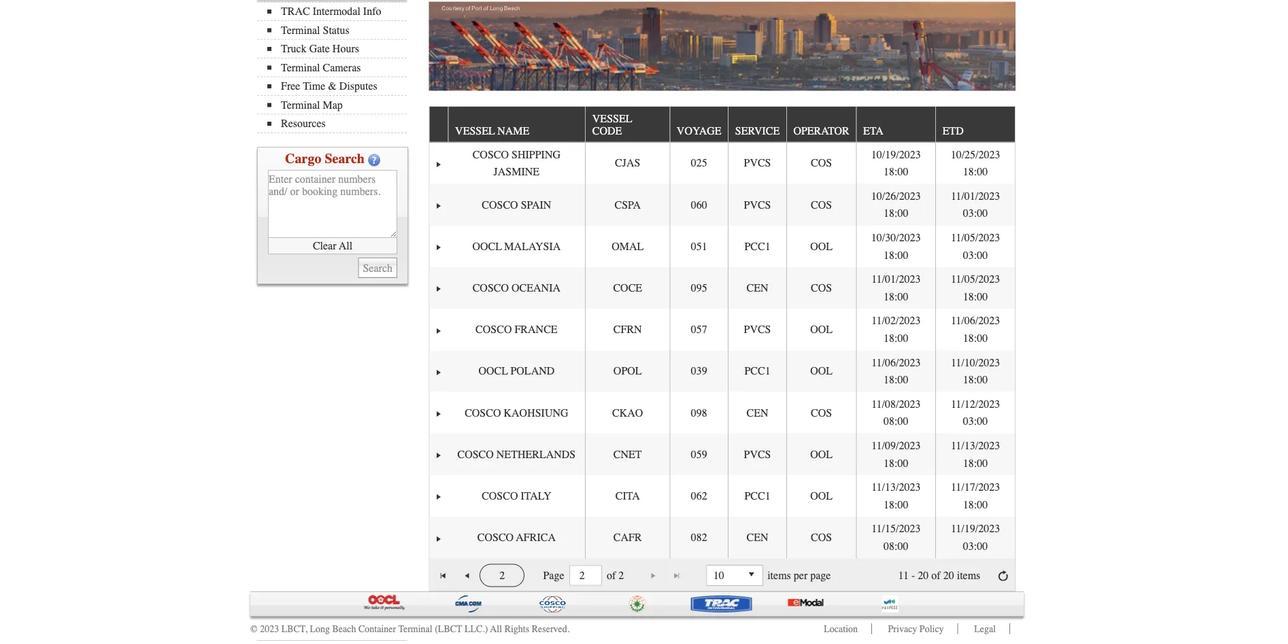 Task type: locate. For each thing, give the bounding box(es) containing it.
11/06/2023
[[951, 315, 1000, 327], [872, 356, 921, 369]]

4 cos from the top
[[811, 407, 832, 419]]

0 vertical spatial 08:00
[[884, 415, 909, 428]]

082
[[691, 532, 707, 544]]

privacy
[[888, 624, 918, 635]]

1 vertical spatial all
[[490, 624, 502, 635]]

container
[[359, 624, 396, 635]]

cen right 098
[[747, 407, 769, 419]]

cargo search
[[285, 151, 365, 167]]

cen up the items per page
[[747, 532, 769, 544]]

03:00 down 11/12/2023
[[963, 415, 988, 428]]

1 pvcs cell from the top
[[728, 142, 786, 184]]

row
[[430, 107, 1015, 142], [430, 142, 1015, 184], [430, 184, 1015, 226], [430, 226, 1015, 267], [430, 267, 1015, 309], [430, 309, 1015, 351], [430, 351, 1015, 392], [430, 392, 1015, 434], [430, 434, 1015, 476], [430, 476, 1015, 517], [430, 517, 1015, 559]]

pcc1 right 039
[[745, 365, 771, 378]]

0 vertical spatial 11/01/2023
[[951, 190, 1000, 202]]

1 cen from the top
[[747, 282, 769, 294]]

4 cos cell from the top
[[786, 392, 856, 434]]

row containing 11/06/2023 18:00
[[430, 351, 1015, 392]]

pcc1 for 039
[[745, 365, 771, 378]]

18:00 inside the 10/19/2023 18:00
[[884, 166, 909, 178]]

03:00 up 11/05/2023 03:00
[[963, 207, 988, 220]]

vessel name
[[455, 125, 530, 137]]

0 vertical spatial 11/05/2023
[[951, 232, 1000, 244]]

1 vertical spatial 11/01/2023
[[872, 273, 921, 286]]

pvcs
[[744, 157, 771, 170], [744, 199, 771, 211], [744, 324, 771, 336], [744, 448, 771, 461]]

3 cos from the top
[[811, 282, 832, 294]]

llc.)
[[465, 624, 488, 635]]

2 of from the left
[[932, 570, 941, 582]]

pcc1
[[745, 240, 771, 253], [745, 365, 771, 378], [745, 490, 771, 503]]

row containing vessel code
[[430, 107, 1015, 142]]

0 horizontal spatial 2
[[500, 570, 505, 582]]

row up 039
[[430, 309, 1015, 351]]

4 03:00 from the top
[[963, 540, 988, 553]]

025 cell
[[670, 142, 728, 184]]

cosco left kaohsiung on the left
[[465, 407, 501, 419]]

3 pcc1 cell from the top
[[728, 476, 786, 517]]

cen for 095
[[747, 282, 769, 294]]

18:00 down 11/17/2023
[[963, 499, 988, 511]]

pvcs cell
[[728, 142, 786, 184], [728, 184, 786, 226], [728, 309, 786, 351], [728, 434, 786, 476]]

1 horizontal spatial 20
[[944, 570, 954, 582]]

tree grid
[[430, 107, 1015, 559]]

095 cell
[[670, 267, 728, 309]]

18:00 inside 11/09/2023 18:00
[[884, 457, 909, 470]]

4 pvcs from the top
[[744, 448, 771, 461]]

pcc1 right 051
[[745, 240, 771, 253]]

cos for 11/08/2023
[[811, 407, 832, 419]]

pvcs right the 057
[[744, 324, 771, 336]]

11/06/2023 18:00 cell up 11/08/2023
[[856, 351, 936, 392]]

&
[[328, 80, 337, 93]]

legal link
[[975, 624, 996, 635]]

pvcs cell right 059
[[728, 434, 786, 476]]

0 horizontal spatial 11/01/2023
[[872, 273, 921, 286]]

18:00 for the 11/09/2023 18:00 cell
[[884, 457, 909, 470]]

row up 082
[[430, 476, 1015, 517]]

039
[[691, 365, 707, 378]]

(lbct
[[435, 624, 462, 635]]

11/19/2023 03:00 cell
[[936, 517, 1015, 559]]

2 vertical spatial cen
[[747, 532, 769, 544]]

lbct,
[[281, 624, 307, 635]]

2 vertical spatial pcc1
[[745, 490, 771, 503]]

cen cell for 095
[[728, 267, 786, 309]]

location
[[824, 624, 858, 635]]

1 cen cell from the top
[[728, 267, 786, 309]]

0 vertical spatial pcc1
[[745, 240, 771, 253]]

18:00 inside 11/10/2023 18:00
[[963, 374, 988, 386]]

18:00 inside 11/05/2023 18:00
[[963, 291, 988, 303]]

5 ool cell from the top
[[786, 476, 856, 517]]

cen cell right 098
[[728, 392, 786, 434]]

pvcs down service
[[744, 157, 771, 170]]

row up 025 on the right top
[[430, 107, 1015, 142]]

11/06/2023 18:00 up 11/08/2023
[[872, 356, 921, 386]]

5 cos cell from the top
[[786, 517, 856, 559]]

062 cell
[[670, 476, 728, 517]]

2 cos from the top
[[811, 199, 832, 211]]

cos cell
[[786, 142, 856, 184], [786, 184, 856, 226], [786, 267, 856, 309], [786, 392, 856, 434], [786, 517, 856, 559]]

2 ool from the top
[[811, 324, 833, 336]]

cosco down cosco kaohsiung cell
[[458, 448, 494, 461]]

11/06/2023 18:00 cell
[[936, 309, 1015, 351], [856, 351, 936, 392]]

2 right go to the previous page 'icon'
[[500, 570, 505, 582]]

11/17/2023
[[951, 481, 1000, 494]]

11/01/2023 down 10/25/2023 18:00 cell
[[951, 190, 1000, 202]]

privacy policy
[[888, 624, 944, 635]]

1 horizontal spatial 11/13/2023
[[951, 440, 1000, 452]]

2 cen cell from the top
[[728, 392, 786, 434]]

03:00 up 11/05/2023 18:00
[[963, 249, 988, 262]]

1 vertical spatial cen cell
[[728, 392, 786, 434]]

menu bar
[[257, 0, 414, 133]]

1 pcc1 from the top
[[745, 240, 771, 253]]

1 ool from the top
[[811, 240, 833, 253]]

0 horizontal spatial items
[[768, 570, 791, 582]]

0 horizontal spatial of
[[607, 570, 616, 582]]

2
[[500, 570, 505, 582], [619, 570, 624, 582]]

11/05/2023
[[951, 232, 1000, 244], [951, 273, 1000, 286]]

11/15/2023 08:00 cell
[[856, 517, 936, 559]]

03:00 inside the 11/01/2023 03:00
[[963, 207, 988, 220]]

5 row from the top
[[430, 267, 1015, 309]]

opol
[[614, 365, 642, 378]]

3 pcc1 from the top
[[745, 490, 771, 503]]

ool
[[811, 240, 833, 253], [811, 324, 833, 336], [811, 365, 833, 378], [811, 448, 833, 461], [811, 490, 833, 503]]

4 ool cell from the top
[[786, 434, 856, 476]]

cen cell for 098
[[728, 392, 786, 434]]

cosco inside cosco spain cell
[[482, 199, 518, 211]]

cosco for cosco italy
[[482, 490, 518, 503]]

2 03:00 from the top
[[963, 249, 988, 262]]

all right 'llc.)'
[[490, 624, 502, 635]]

2 pcc1 cell from the top
[[728, 351, 786, 392]]

pcc1 cell right 039
[[728, 351, 786, 392]]

1 row from the top
[[430, 107, 1015, 142]]

5 cos from the top
[[811, 532, 832, 544]]

intermodal
[[313, 5, 361, 18]]

cosco inside cosco kaohsiung cell
[[465, 407, 501, 419]]

08:00 inside "11/15/2023 08:00"
[[884, 540, 909, 553]]

pvcs cell down service
[[728, 142, 786, 184]]

row up the "10"
[[430, 517, 1015, 559]]

1 vertical spatial oocl
[[479, 365, 508, 378]]

0 vertical spatial 11/13/2023
[[951, 440, 1000, 452]]

row containing 11/08/2023 08:00
[[430, 392, 1015, 434]]

9 row from the top
[[430, 434, 1015, 476]]

11/13/2023 18:00 cell up 11/15/2023 at the right of the page
[[856, 476, 936, 517]]

03:00 for 11/01/2023 03:00
[[963, 207, 988, 220]]

18:00 for 11/01/2023 18:00 cell
[[884, 291, 909, 303]]

03:00 down 11/19/2023
[[963, 540, 988, 553]]

10/19/2023 18:00 cell
[[856, 142, 936, 184]]

18:00 inside 11/17/2023 18:00
[[963, 499, 988, 511]]

1 08:00 from the top
[[884, 415, 909, 428]]

0 vertical spatial 11/06/2023
[[951, 315, 1000, 327]]

row containing 11/01/2023 18:00
[[430, 267, 1015, 309]]

cos cell for 11/01/2023
[[786, 267, 856, 309]]

long
[[310, 624, 330, 635]]

cen cell
[[728, 267, 786, 309], [728, 392, 786, 434], [728, 517, 786, 559]]

11/06/2023 18:00 for 11/06/2023 18:00 cell above 11/08/2023
[[872, 356, 921, 386]]

11/01/2023 down 10/30/2023 18:00 cell
[[872, 273, 921, 286]]

oocl left malaysia
[[473, 240, 502, 253]]

items left refresh icon
[[957, 570, 981, 582]]

jasmine
[[494, 166, 540, 178]]

shipping
[[512, 148, 561, 161]]

0 vertical spatial 11/06/2023 18:00
[[951, 315, 1000, 345]]

cosco inside cosco africa 'cell'
[[478, 532, 514, 544]]

cosco inside cosco shipping jasmine
[[473, 148, 509, 161]]

6 row from the top
[[430, 309, 1015, 351]]

0 horizontal spatial 11/13/2023
[[872, 481, 921, 494]]

oocl inside 'cell'
[[479, 365, 508, 378]]

row up the 057
[[430, 267, 1015, 309]]

cosco left africa
[[478, 532, 514, 544]]

pcc1 cell right 051
[[728, 226, 786, 267]]

1 horizontal spatial 11/01/2023
[[951, 190, 1000, 202]]

11/01/2023
[[951, 190, 1000, 202], [872, 273, 921, 286]]

vessel up the cjas cell
[[593, 112, 632, 125]]

1 vertical spatial 08:00
[[884, 540, 909, 553]]

0 horizontal spatial all
[[339, 240, 353, 252]]

pvcs for 059
[[744, 448, 771, 461]]

pcc1 for 051
[[745, 240, 771, 253]]

1 vertical spatial 11/06/2023
[[872, 356, 921, 369]]

2 cos cell from the top
[[786, 184, 856, 226]]

0 horizontal spatial 11/13/2023 18:00
[[872, 481, 921, 511]]

18:00 inside 11/01/2023 18:00
[[884, 291, 909, 303]]

3 03:00 from the top
[[963, 415, 988, 428]]

1 vertical spatial 11/05/2023
[[951, 273, 1000, 286]]

08:00 down 11/15/2023 at the right of the page
[[884, 540, 909, 553]]

None submit
[[358, 258, 397, 278]]

3 pvcs cell from the top
[[728, 309, 786, 351]]

pvcs cell right '060'
[[728, 184, 786, 226]]

row down voyage link
[[430, 142, 1015, 184]]

row up the 095
[[430, 226, 1015, 267]]

2 vertical spatial cen cell
[[728, 517, 786, 559]]

pcc1 cell right 062
[[728, 476, 786, 517]]

18:00 inside 10/26/2023 18:00
[[884, 207, 909, 220]]

0 horizontal spatial 11/06/2023
[[872, 356, 921, 369]]

oocl for oocl malaysia
[[473, 240, 502, 253]]

18:00 down the "10/19/2023"
[[884, 166, 909, 178]]

2 ool cell from the top
[[786, 309, 856, 351]]

2023
[[260, 624, 279, 635]]

11/06/2023 18:00
[[951, 315, 1000, 345], [872, 356, 921, 386]]

18:00 down 11/10/2023
[[963, 374, 988, 386]]

3 cen from the top
[[747, 532, 769, 544]]

all right clear
[[339, 240, 353, 252]]

0 vertical spatial cen
[[747, 282, 769, 294]]

1 cos cell from the top
[[786, 142, 856, 184]]

18:00 down 10/26/2023
[[884, 207, 909, 220]]

of right 2 field
[[607, 570, 616, 582]]

11/05/2023 for 18:00
[[951, 273, 1000, 286]]

10/25/2023
[[951, 148, 1001, 161]]

vessel inside vessel name link
[[455, 125, 495, 137]]

vessel code link
[[593, 107, 632, 142]]

page
[[811, 570, 831, 582]]

row containing cosco shipping jasmine
[[430, 142, 1015, 184]]

2 pvcs cell from the top
[[728, 184, 786, 226]]

cfrn cell
[[585, 309, 670, 351]]

1 horizontal spatial 2
[[619, 570, 624, 582]]

pcc1 cell for 039
[[728, 351, 786, 392]]

cosco inside cell
[[473, 282, 509, 294]]

18:00 up the 11/02/2023 at the right
[[884, 291, 909, 303]]

18:00 down the 11/02/2023 at the right
[[884, 332, 909, 345]]

039 cell
[[670, 351, 728, 392]]

pvcs right 059
[[744, 448, 771, 461]]

cen cell right the 095
[[728, 267, 786, 309]]

1 horizontal spatial 11/13/2023 18:00
[[951, 440, 1000, 470]]

ool cell for 10/30/2023
[[786, 226, 856, 267]]

free time & disputes link
[[267, 80, 407, 93]]

11/15/2023 08:00
[[872, 523, 921, 553]]

1 horizontal spatial vessel
[[593, 112, 632, 125]]

8 row from the top
[[430, 392, 1015, 434]]

vessel name link
[[455, 119, 536, 142]]

items left per
[[768, 570, 791, 582]]

11/13/2023 18:00 up 11/17/2023
[[951, 440, 1000, 470]]

1 pvcs from the top
[[744, 157, 771, 170]]

3 row from the top
[[430, 184, 1015, 226]]

3 ool from the top
[[811, 365, 833, 378]]

pcc1 cell for 062
[[728, 476, 786, 517]]

1 ool cell from the top
[[786, 226, 856, 267]]

cosco netherlands cell
[[448, 434, 585, 476]]

cosco africa
[[478, 532, 556, 544]]

cos
[[811, 157, 832, 170], [811, 199, 832, 211], [811, 282, 832, 294], [811, 407, 832, 419], [811, 532, 832, 544]]

terminal down truck
[[281, 61, 320, 74]]

1 vertical spatial pcc1
[[745, 365, 771, 378]]

2 row from the top
[[430, 142, 1015, 184]]

3 ool cell from the top
[[786, 351, 856, 392]]

2 cen from the top
[[747, 407, 769, 419]]

4 row from the top
[[430, 226, 1015, 267]]

057
[[691, 324, 707, 336]]

ool cell for 11/02/2023
[[786, 309, 856, 351]]

pcc1 right 062
[[745, 490, 771, 503]]

cosco left spain
[[482, 199, 518, 211]]

11/12/2023 03:00 cell
[[936, 392, 1015, 434]]

cosco down vessel name
[[473, 148, 509, 161]]

1 horizontal spatial items
[[957, 570, 981, 582]]

11 - 20 of 20 items
[[899, 570, 981, 582]]

059 cell
[[670, 434, 728, 476]]

row containing 10/30/2023 18:00
[[430, 226, 1015, 267]]

pcc1 cell
[[728, 226, 786, 267], [728, 351, 786, 392], [728, 476, 786, 517]]

10/26/2023 18:00 cell
[[856, 184, 936, 226]]

france
[[515, 324, 558, 336]]

terminal map link
[[267, 99, 407, 111]]

cosco left italy
[[482, 490, 518, 503]]

11/13/2023 18:00 up 11/15/2023 at the right of the page
[[872, 481, 921, 511]]

1 cos from the top
[[811, 157, 832, 170]]

cosco inside cosco netherlands cell
[[458, 448, 494, 461]]

service
[[735, 125, 780, 137]]

row group
[[430, 142, 1015, 559]]

11/19/2023
[[951, 523, 1000, 536]]

pvcs cell right the 057
[[728, 309, 786, 351]]

5 ool from the top
[[811, 490, 833, 503]]

1 vertical spatial 11/06/2023 18:00
[[872, 356, 921, 386]]

cosco for cosco africa
[[478, 532, 514, 544]]

11/13/2023 down 11/12/2023 03:00 cell on the right
[[951, 440, 1000, 452]]

page
[[543, 570, 564, 582]]

2 11/05/2023 from the top
[[951, 273, 1000, 286]]

11/05/2023 for 03:00
[[951, 232, 1000, 244]]

ool for 11/06/2023
[[811, 365, 833, 378]]

cen cell up the items per page
[[728, 517, 786, 559]]

0 vertical spatial all
[[339, 240, 353, 252]]

beach
[[332, 624, 356, 635]]

cjas
[[615, 157, 641, 170]]

18:00 down 11/09/2023
[[884, 457, 909, 470]]

11/17/2023 18:00 cell
[[936, 476, 1015, 517]]

025
[[691, 157, 707, 170]]

11/10/2023 18:00
[[951, 356, 1000, 386]]

2 pcc1 from the top
[[745, 365, 771, 378]]

1 03:00 from the top
[[963, 207, 988, 220]]

2 2 from the left
[[619, 570, 624, 582]]

ool cell for 11/06/2023
[[786, 351, 856, 392]]

©
[[250, 624, 258, 635]]

03:00 inside the 11/12/2023 03:00
[[963, 415, 988, 428]]

2 vertical spatial pcc1 cell
[[728, 476, 786, 517]]

051
[[691, 240, 707, 253]]

1 horizontal spatial of
[[932, 570, 941, 582]]

18:00 down 10/30/2023
[[884, 249, 909, 262]]

clear
[[313, 240, 337, 252]]

cosco inside cosco italy cell
[[482, 490, 518, 503]]

08:00 inside 11/08/2023 08:00
[[884, 415, 909, 428]]

1 pcc1 cell from the top
[[728, 226, 786, 267]]

18:00 inside 11/02/2023 18:00
[[884, 332, 909, 345]]

oocl left the "poland"
[[479, 365, 508, 378]]

11/05/2023 down 11/01/2023 03:00 cell
[[951, 232, 1000, 244]]

menu bar containing trac intermodal info
[[257, 0, 414, 133]]

per
[[794, 570, 808, 582]]

0 horizontal spatial vessel
[[455, 125, 495, 137]]

11 row from the top
[[430, 517, 1015, 559]]

cen
[[747, 282, 769, 294], [747, 407, 769, 419], [747, 532, 769, 544]]

11/06/2023 down 11/05/2023 18:00 cell
[[951, 315, 1000, 327]]

2 right 2 field
[[619, 570, 624, 582]]

oocl poland
[[479, 365, 555, 378]]

03:00 for 11/19/2023 03:00
[[963, 540, 988, 553]]

cosco left france
[[476, 324, 512, 336]]

2 pvcs from the top
[[744, 199, 771, 211]]

03:00 inside 11/05/2023 03:00
[[963, 249, 988, 262]]

18:00 up 11/08/2023
[[884, 374, 909, 386]]

0 vertical spatial cen cell
[[728, 267, 786, 309]]

row up 062
[[430, 434, 1015, 476]]

11/05/2023 18:00
[[951, 273, 1000, 303]]

pvcs right '060'
[[744, 199, 771, 211]]

cspa
[[615, 199, 641, 211]]

11/06/2023 down the 11/02/2023 18:00 cell
[[872, 356, 921, 369]]

3 pvcs from the top
[[744, 324, 771, 336]]

11/05/2023 down 11/05/2023 03:00 cell
[[951, 273, 1000, 286]]

cspa cell
[[585, 184, 670, 226]]

1 horizontal spatial 11/06/2023
[[951, 315, 1000, 327]]

18:00 inside 10/25/2023 18:00
[[963, 166, 988, 178]]

0 vertical spatial pcc1 cell
[[728, 226, 786, 267]]

10/30/2023 18:00 cell
[[856, 226, 936, 267]]

row containing 10/26/2023 18:00
[[430, 184, 1015, 226]]

1 11/05/2023 from the top
[[951, 232, 1000, 244]]

cosco italy cell
[[448, 476, 585, 517]]

11/13/2023 18:00 cell
[[936, 434, 1015, 476], [856, 476, 936, 517]]

ool cell
[[786, 226, 856, 267], [786, 309, 856, 351], [786, 351, 856, 392], [786, 434, 856, 476], [786, 476, 856, 517]]

cen right the 095
[[747, 282, 769, 294]]

cosco left the oceania
[[473, 282, 509, 294]]

cen cell for 082
[[728, 517, 786, 559]]

18:00 inside 10/30/2023 18:00
[[884, 249, 909, 262]]

18:00 down 10/25/2023
[[963, 166, 988, 178]]

of right the -
[[932, 570, 941, 582]]

1 vertical spatial cen
[[747, 407, 769, 419]]

row up 059
[[430, 392, 1015, 434]]

items
[[768, 570, 791, 582], [957, 570, 981, 582]]

row up 098
[[430, 351, 1015, 392]]

cos cell for 11/15/2023
[[786, 517, 856, 559]]

10 row from the top
[[430, 476, 1015, 517]]

row containing 11/15/2023 08:00
[[430, 517, 1015, 559]]

ool cell for 11/09/2023
[[786, 434, 856, 476]]

7 row from the top
[[430, 351, 1015, 392]]

0 vertical spatial oocl
[[473, 240, 502, 253]]

cosco spain cell
[[448, 184, 585, 226]]

3 cen cell from the top
[[728, 517, 786, 559]]

1 vertical spatial 11/13/2023 18:00
[[872, 481, 921, 511]]

kaohsiung
[[504, 407, 569, 419]]

cosco inside cosco france cell
[[476, 324, 512, 336]]

0 horizontal spatial 20
[[918, 570, 929, 582]]

10/26/2023
[[872, 190, 921, 202]]

cosco kaohsiung cell
[[448, 392, 585, 434]]

0 horizontal spatial 11/06/2023 18:00
[[872, 356, 921, 386]]

03:00 inside 11/19/2023 03:00
[[963, 540, 988, 553]]

11
[[899, 570, 909, 582]]

all inside button
[[339, 240, 353, 252]]

11/09/2023
[[872, 440, 921, 452]]

4 ool from the top
[[811, 448, 833, 461]]

11/13/2023 down the 11/09/2023 18:00 cell
[[872, 481, 921, 494]]

4 pvcs cell from the top
[[728, 434, 786, 476]]

ool for 10/30/2023
[[811, 240, 833, 253]]

08:00 down 11/08/2023
[[884, 415, 909, 428]]

18:00 down 11/05/2023 03:00 cell
[[963, 291, 988, 303]]

oocl inside cell
[[473, 240, 502, 253]]

row up 051
[[430, 184, 1015, 226]]

ool for 11/02/2023
[[811, 324, 833, 336]]

1 vertical spatial pcc1 cell
[[728, 351, 786, 392]]

truck gate hours link
[[267, 43, 407, 55]]

map
[[323, 99, 343, 111]]

location link
[[824, 624, 858, 635]]

3 cos cell from the top
[[786, 267, 856, 309]]

vessel for code
[[593, 112, 632, 125]]

2 08:00 from the top
[[884, 540, 909, 553]]

11/06/2023 18:00 up 11/10/2023
[[951, 315, 1000, 345]]

1 horizontal spatial 11/06/2023 18:00
[[951, 315, 1000, 345]]

oocl for oocl poland
[[479, 365, 508, 378]]

vessel left name
[[455, 125, 495, 137]]



Task type: describe. For each thing, give the bounding box(es) containing it.
cjas cell
[[585, 142, 670, 184]]

name
[[498, 125, 530, 137]]

18:00 for 10/26/2023 18:00 cell
[[884, 207, 909, 220]]

ckao
[[612, 407, 643, 419]]

cosco italy
[[482, 490, 552, 503]]

tree grid containing vessel code
[[430, 107, 1015, 559]]

pvcs for 025
[[744, 157, 771, 170]]

11/01/2023 03:00 cell
[[936, 184, 1015, 226]]

11/05/2023 03:00
[[951, 232, 1000, 262]]

11/10/2023
[[951, 356, 1000, 369]]

11/02/2023 18:00 cell
[[856, 309, 936, 351]]

cosco kaohsiung
[[465, 407, 569, 419]]

resources
[[281, 117, 326, 130]]

cnet
[[614, 448, 642, 461]]

11/01/2023 03:00
[[951, 190, 1000, 220]]

1 2 from the left
[[500, 570, 505, 582]]

oocl malaysia cell
[[448, 226, 585, 267]]

cos cell for 10/19/2023
[[786, 142, 856, 184]]

082 cell
[[670, 517, 728, 559]]

voyage
[[677, 125, 722, 137]]

cosco oceania
[[473, 282, 561, 294]]

cen for 082
[[747, 532, 769, 544]]

11/08/2023 08:00 cell
[[856, 392, 936, 434]]

go to the first page image
[[438, 571, 449, 582]]

098 cell
[[670, 392, 728, 434]]

terminal down 'trac'
[[281, 24, 320, 36]]

etd link
[[943, 119, 971, 142]]

1 20 from the left
[[918, 570, 929, 582]]

10/19/2023
[[872, 148, 921, 161]]

11/01/2023 for 03:00
[[951, 190, 1000, 202]]

oceania
[[512, 282, 561, 294]]

cos for 10/26/2023
[[811, 199, 832, 211]]

10/26/2023 18:00
[[872, 190, 921, 220]]

2 field
[[569, 566, 602, 586]]

cosco for cosco france
[[476, 324, 512, 336]]

10/30/2023 18:00
[[872, 232, 921, 262]]

11/01/2023 18:00
[[872, 273, 921, 303]]

spain
[[521, 199, 551, 211]]

cos for 11/15/2023
[[811, 532, 832, 544]]

rights
[[505, 624, 530, 635]]

italy
[[521, 490, 552, 503]]

cos cell for 11/08/2023
[[786, 392, 856, 434]]

terminal status link
[[267, 24, 407, 36]]

malaysia
[[504, 240, 561, 253]]

eta
[[863, 125, 884, 137]]

095
[[691, 282, 707, 294]]

cos for 10/19/2023
[[811, 157, 832, 170]]

cosco netherlands
[[458, 448, 576, 461]]

18:00 for 10/30/2023 18:00 cell
[[884, 249, 909, 262]]

terminal up resources
[[281, 99, 320, 111]]

1 items from the left
[[768, 570, 791, 582]]

operator link
[[794, 119, 856, 142]]

cita
[[616, 490, 640, 503]]

vessel code
[[593, 112, 632, 137]]

coce
[[613, 282, 642, 294]]

pvcs cell for 059
[[728, 434, 786, 476]]

cosco oceania cell
[[448, 267, 585, 309]]

pvcs cell for 025
[[728, 142, 786, 184]]

items per page
[[768, 570, 831, 582]]

search
[[325, 151, 365, 167]]

cos for 11/01/2023
[[811, 282, 832, 294]]

opol cell
[[585, 351, 670, 392]]

11/19/2023 03:00
[[951, 523, 1000, 553]]

cen for 098
[[747, 407, 769, 419]]

time
[[303, 80, 326, 93]]

059
[[691, 448, 707, 461]]

051 cell
[[670, 226, 728, 267]]

11/15/2023
[[872, 523, 921, 536]]

11/08/2023 08:00
[[872, 398, 921, 428]]

row containing 11/09/2023 18:00
[[430, 434, 1015, 476]]

11/01/2023 for 18:00
[[872, 273, 921, 286]]

18:00 up 11/10/2023
[[963, 332, 988, 345]]

2 20 from the left
[[944, 570, 954, 582]]

cameras
[[323, 61, 361, 74]]

terminal left (lbct
[[398, 624, 433, 635]]

pvcs for 057
[[744, 324, 771, 336]]

cosco for cosco oceania
[[473, 282, 509, 294]]

08:00 for 11/15/2023 08:00
[[884, 540, 909, 553]]

refresh image
[[998, 571, 1009, 582]]

row containing 11/02/2023 18:00
[[430, 309, 1015, 351]]

-
[[912, 570, 915, 582]]

ool cell for 11/13/2023
[[786, 476, 856, 517]]

18:00 for 11/17/2023 18:00 cell
[[963, 499, 988, 511]]

trac intermodal info link
[[267, 5, 407, 18]]

cosco france cell
[[448, 309, 585, 351]]

privacy policy link
[[888, 624, 944, 635]]

11/12/2023
[[951, 398, 1000, 411]]

11/06/2023 18:00 cell up 11/10/2023
[[936, 309, 1015, 351]]

cnet cell
[[585, 434, 670, 476]]

oocl poland cell
[[448, 351, 585, 392]]

cafr cell
[[585, 517, 670, 559]]

ckao cell
[[585, 392, 670, 434]]

go to the previous page image
[[462, 571, 473, 582]]

cita cell
[[585, 476, 670, 517]]

11/17/2023 18:00
[[951, 481, 1000, 511]]

11/02/2023 18:00
[[872, 315, 921, 345]]

11/13/2023 18:00 cell up 11/17/2023
[[936, 434, 1015, 476]]

vessel for name
[[455, 125, 495, 137]]

cosco for cosco netherlands
[[458, 448, 494, 461]]

2 items from the left
[[957, 570, 981, 582]]

row group containing cosco shipping jasmine
[[430, 142, 1015, 559]]

cfrn
[[614, 324, 642, 336]]

18:00 for 11/05/2023 18:00 cell
[[963, 291, 988, 303]]

11/08/2023
[[872, 398, 921, 411]]

03:00 for 11/12/2023 03:00
[[963, 415, 988, 428]]

policy
[[920, 624, 944, 635]]

© 2023 lbct, long beach container terminal (lbct llc.) all rights reserved.
[[250, 624, 570, 635]]

10/25/2023 18:00 cell
[[936, 142, 1015, 184]]

18:00 for the 11/02/2023 18:00 cell
[[884, 332, 909, 345]]

cos cell for 10/26/2023
[[786, 184, 856, 226]]

cosco for cosco kaohsiung
[[465, 407, 501, 419]]

ool for 11/13/2023
[[811, 490, 833, 503]]

1 of from the left
[[607, 570, 616, 582]]

netherlands
[[497, 448, 576, 461]]

trac
[[281, 5, 310, 18]]

11/05/2023 18:00 cell
[[936, 267, 1015, 309]]

057 cell
[[670, 309, 728, 351]]

1 vertical spatial 11/13/2023
[[872, 481, 921, 494]]

10
[[714, 570, 724, 582]]

08:00 for 11/08/2023 08:00
[[884, 415, 909, 428]]

060 cell
[[670, 184, 728, 226]]

truck
[[281, 43, 307, 55]]

pvcs cell for 057
[[728, 309, 786, 351]]

row containing 11/13/2023 18:00
[[430, 476, 1015, 517]]

voyage link
[[677, 119, 728, 142]]

18:00 for 10/19/2023 18:00 cell
[[884, 166, 909, 178]]

11/10/2023 18:00 cell
[[936, 351, 1015, 392]]

11/09/2023 18:00 cell
[[856, 434, 936, 476]]

cosco spain
[[482, 199, 551, 211]]

18:00 for 11/10/2023 18:00 cell
[[963, 374, 988, 386]]

Enter container numbers and/ or booking numbers.  text field
[[268, 170, 397, 238]]

cosco shipping jasmine
[[473, 148, 561, 178]]

eta link
[[863, 119, 890, 142]]

11/06/2023 18:00 for 11/06/2023 18:00 cell over 11/10/2023
[[951, 315, 1000, 345]]

10/19/2023 18:00
[[872, 148, 921, 178]]

pcc1 cell for 051
[[728, 226, 786, 267]]

11/02/2023
[[872, 315, 921, 327]]

clear all
[[313, 240, 353, 252]]

11/05/2023 03:00 cell
[[936, 226, 1015, 267]]

060
[[691, 199, 707, 211]]

pcc1 for 062
[[745, 490, 771, 503]]

1 horizontal spatial all
[[490, 624, 502, 635]]

trac intermodal info terminal status truck gate hours terminal cameras free time & disputes terminal map resources
[[281, 5, 381, 130]]

cosco france
[[476, 324, 558, 336]]

18:00 up 11/15/2023 at the right of the page
[[884, 499, 909, 511]]

cosco for cosco spain
[[482, 199, 518, 211]]

pvcs for 060
[[744, 199, 771, 211]]

africa
[[516, 532, 556, 544]]

status
[[323, 24, 350, 36]]

omal cell
[[585, 226, 670, 267]]

18:00 for 10/25/2023 18:00 cell
[[963, 166, 988, 178]]

etd
[[943, 125, 964, 137]]

oocl malaysia
[[473, 240, 561, 253]]

of 2
[[607, 570, 624, 582]]

098
[[691, 407, 707, 419]]

terminal cameras link
[[267, 61, 407, 74]]

pvcs cell for 060
[[728, 184, 786, 226]]

free
[[281, 80, 300, 93]]

clear all button
[[268, 238, 397, 254]]

cosco africa cell
[[448, 517, 585, 559]]

cosco shipping jasmine cell
[[448, 142, 585, 184]]

poland
[[511, 365, 555, 378]]

03:00 for 11/05/2023 03:00
[[963, 249, 988, 262]]

ool for 11/09/2023
[[811, 448, 833, 461]]

10/25/2023 18:00
[[951, 148, 1001, 178]]

coce cell
[[585, 267, 670, 309]]

cosco for cosco shipping jasmine
[[473, 148, 509, 161]]

11/01/2023 18:00 cell
[[856, 267, 936, 309]]

operator
[[794, 125, 850, 137]]

11/12/2023 03:00
[[951, 398, 1000, 428]]

0 vertical spatial 11/13/2023 18:00
[[951, 440, 1000, 470]]

reserved.
[[532, 624, 570, 635]]

18:00 up 11/17/2023
[[963, 457, 988, 470]]



Task type: vqa. For each thing, say whether or not it's contained in the screenshot.
rightmost 'FOR'
no



